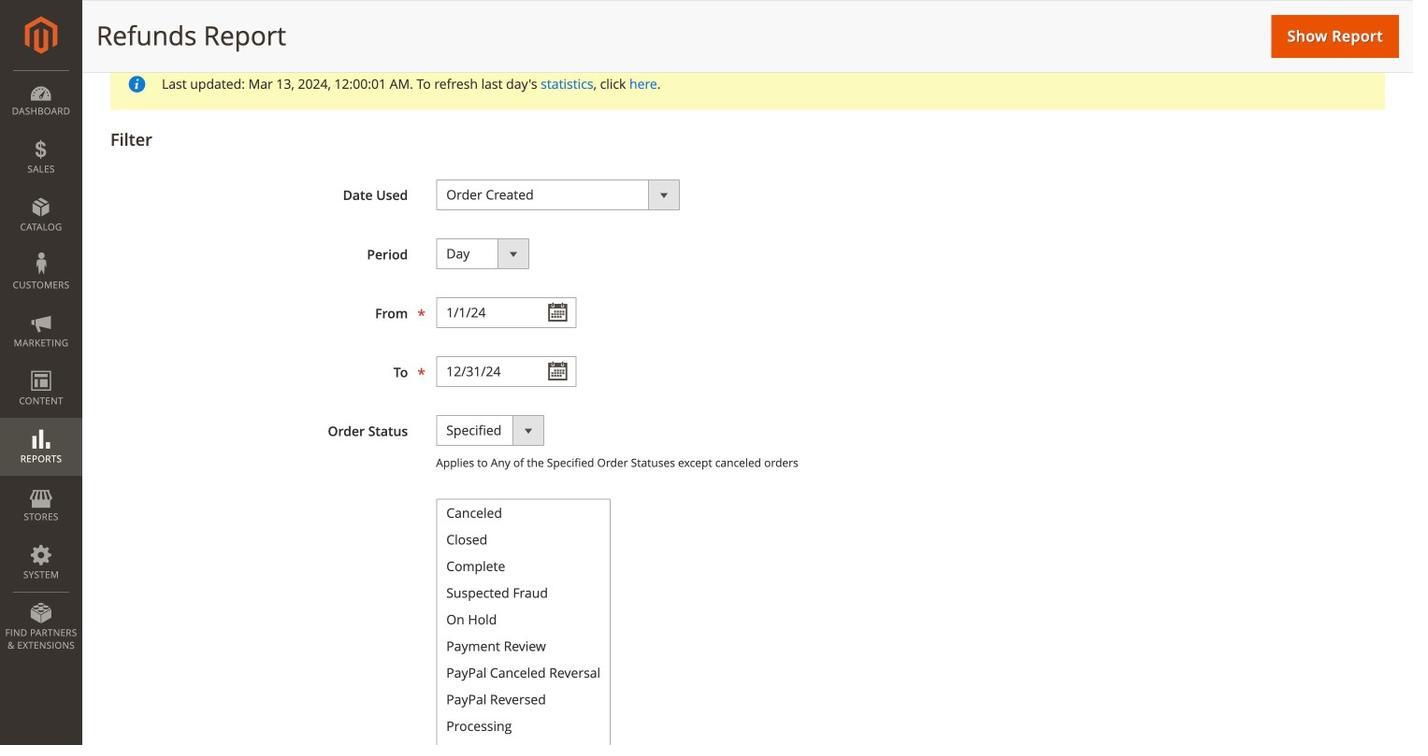 Task type: describe. For each thing, give the bounding box(es) containing it.
magento admin panel image
[[25, 16, 58, 54]]



Task type: locate. For each thing, give the bounding box(es) containing it.
menu bar
[[0, 70, 82, 661]]

None text field
[[436, 297, 576, 328], [436, 356, 576, 387], [436, 297, 576, 328], [436, 356, 576, 387]]



